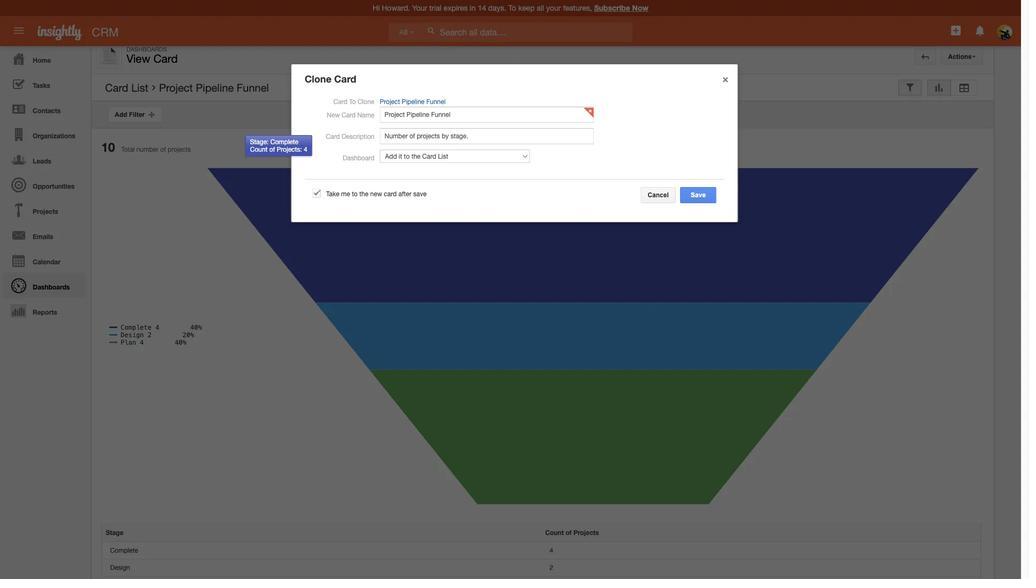 Task type: locate. For each thing, give the bounding box(es) containing it.
dashboards right card icon
[[127, 46, 167, 53]]

row containing complete
[[102, 542, 981, 559]]

view
[[127, 52, 150, 65]]

1 horizontal spatial count
[[546, 529, 564, 536]]

card down to
[[342, 111, 356, 118]]

0 horizontal spatial complete
[[110, 547, 138, 554]]

1 horizontal spatial dashboards
[[127, 46, 167, 53]]

stage
[[106, 529, 124, 536]]

1 row from the top
[[102, 524, 981, 542]]

actions
[[949, 53, 972, 60]]

1 horizontal spatial clone
[[358, 97, 375, 105]]

subscribe now
[[594, 3, 649, 12]]

complete
[[271, 138, 299, 145], [110, 547, 138, 554]]

0 vertical spatial clone
[[305, 73, 332, 84]]

home
[[33, 56, 51, 64]]

project pipeline funnel
[[159, 81, 269, 94]]

1 vertical spatial complete
[[110, 547, 138, 554]]

4 right projects:
[[304, 146, 308, 153]]

notifications image
[[974, 24, 987, 37]]

complete cell
[[102, 542, 542, 559]]

to
[[349, 97, 356, 105]]

1 cell from the left
[[102, 577, 542, 579]]

3 row from the top
[[102, 559, 981, 577]]

reports link
[[3, 298, 86, 323]]

row group
[[102, 542, 981, 579]]

1 horizontal spatial complete
[[271, 138, 299, 145]]

1 vertical spatial clone
[[358, 97, 375, 105]]

description
[[342, 132, 375, 140]]

clone
[[305, 73, 332, 84], [358, 97, 375, 105]]

funnel
[[237, 81, 269, 94], [427, 97, 446, 105]]

card inside 'link'
[[105, 81, 128, 94]]

complete up projects:
[[271, 138, 299, 145]]

count
[[250, 146, 268, 153], [546, 529, 564, 536]]

the
[[360, 190, 369, 197]]

leads link
[[3, 147, 86, 172]]

reports
[[33, 308, 57, 316]]

2 row from the top
[[102, 542, 981, 559]]

row group containing complete
[[102, 542, 981, 579]]

0 horizontal spatial count
[[250, 146, 268, 153]]

4
[[304, 146, 308, 153], [550, 547, 554, 554]]

complete inside the stage: complete count of projects: 4
[[271, 138, 299, 145]]

0 horizontal spatial projects
[[33, 208, 58, 215]]

dashboards
[[127, 46, 167, 53], [33, 283, 70, 291]]

dashboards up reports link
[[33, 283, 70, 291]]

row
[[102, 524, 981, 542], [102, 542, 981, 559], [102, 559, 981, 577], [102, 577, 981, 579]]

dashboard
[[343, 154, 375, 161]]

0 horizontal spatial 4
[[304, 146, 308, 153]]

after
[[399, 190, 412, 197]]

row containing design
[[102, 559, 981, 577]]

0 vertical spatial projects
[[33, 208, 58, 215]]

clone up "new"
[[305, 73, 332, 84]]

0 vertical spatial 4
[[304, 146, 308, 153]]

0 vertical spatial funnel
[[237, 81, 269, 94]]

count up 2
[[546, 529, 564, 536]]

1 vertical spatial 4
[[550, 547, 554, 554]]

1 horizontal spatial pipeline
[[402, 97, 425, 105]]

×
[[723, 72, 729, 85]]

stage:
[[250, 138, 269, 145]]

navigation containing home
[[0, 46, 86, 323]]

0 horizontal spatial clone
[[305, 73, 332, 84]]

actions button
[[942, 49, 984, 65]]

navigation
[[0, 46, 86, 323]]

row containing stage
[[102, 524, 981, 542]]

cell
[[102, 577, 542, 579], [542, 577, 981, 579]]

clone card
[[305, 73, 357, 84]]

design cell
[[102, 559, 542, 577]]

of
[[160, 146, 166, 153], [269, 146, 275, 153], [566, 529, 572, 536]]

1 vertical spatial funnel
[[427, 97, 446, 105]]

take
[[326, 190, 340, 197]]

complete inside cell
[[110, 547, 138, 554]]

count down stage:
[[250, 146, 268, 153]]

complete up design
[[110, 547, 138, 554]]

clone up name
[[358, 97, 375, 105]]

project
[[159, 81, 193, 94], [380, 97, 400, 105]]

dashboards link
[[3, 273, 86, 298]]

project right to
[[380, 97, 400, 105]]

1 vertical spatial project
[[380, 97, 400, 105]]

card
[[153, 52, 178, 65], [334, 73, 357, 84], [105, 81, 128, 94], [334, 97, 348, 105], [342, 111, 356, 118], [326, 132, 340, 140]]

save
[[413, 190, 427, 197]]

count of projects
[[546, 529, 599, 536]]

1 horizontal spatial funnel
[[427, 97, 446, 105]]

projects
[[168, 146, 191, 153]]

cell down complete cell in the bottom of the page
[[102, 577, 542, 579]]

list
[[131, 81, 148, 94]]

1 vertical spatial pipeline
[[402, 97, 425, 105]]

tasks link
[[3, 71, 86, 97]]

1 vertical spatial dashboards
[[33, 283, 70, 291]]

0 vertical spatial dashboards
[[127, 46, 167, 53]]

1 horizontal spatial 4
[[550, 547, 554, 554]]

card down "new"
[[326, 132, 340, 140]]

2
[[550, 564, 554, 572]]

projects
[[33, 208, 58, 215], [574, 529, 599, 536]]

card right view
[[153, 52, 178, 65]]

filter
[[129, 111, 145, 118]]

total number of projects
[[121, 146, 191, 153]]

4 inside the stage: complete count of projects: 4
[[304, 146, 308, 153]]

card left the list
[[105, 81, 128, 94]]

0 horizontal spatial project
[[159, 81, 193, 94]]

4 up 2
[[550, 547, 554, 554]]

new card name
[[327, 111, 375, 118]]

0 vertical spatial complete
[[271, 138, 299, 145]]

1 horizontal spatial of
[[269, 146, 275, 153]]

pipeline
[[196, 81, 234, 94], [402, 97, 425, 105]]

organizations link
[[3, 122, 86, 147]]

opportunities link
[[3, 172, 86, 197]]

opportunities
[[33, 182, 75, 190]]

None checkbox
[[313, 189, 321, 197]]

dashboards for dashboards view card
[[127, 46, 167, 53]]

0 vertical spatial count
[[250, 146, 268, 153]]

number
[[137, 146, 159, 153]]

stage: complete count of projects: 4
[[250, 138, 308, 153]]

0 horizontal spatial pipeline
[[196, 81, 234, 94]]

0 horizontal spatial dashboards
[[33, 283, 70, 291]]

project right the list
[[159, 81, 193, 94]]

dashboards inside dashboards view card
[[127, 46, 167, 53]]

1 horizontal spatial projects
[[574, 529, 599, 536]]

Description text field
[[380, 128, 594, 144]]

add filter link
[[108, 106, 163, 123]]

cell down 4 'cell' in the bottom of the page
[[542, 577, 981, 579]]

new
[[370, 190, 382, 197]]

2 cell from the left
[[542, 577, 981, 579]]



Task type: vqa. For each thing, say whether or not it's contained in the screenshot.
"of" within the Stage: Complete Count of Projects: 4
yes



Task type: describe. For each thing, give the bounding box(es) containing it.
× button
[[717, 67, 734, 89]]

all link
[[389, 23, 421, 42]]

emails
[[33, 233, 53, 240]]

4 cell
[[542, 542, 981, 559]]

cancel
[[648, 191, 669, 199]]

4 row from the top
[[102, 577, 981, 579]]

new
[[327, 111, 340, 118]]

calendar link
[[3, 248, 86, 273]]

dashboards for dashboards
[[33, 283, 70, 291]]

all
[[400, 28, 408, 36]]

add
[[115, 111, 127, 118]]

10
[[101, 140, 115, 154]]

contacts
[[33, 107, 61, 114]]

me
[[341, 190, 350, 197]]

card description
[[326, 132, 375, 140]]

card up to
[[334, 73, 357, 84]]

count inside the stage: complete count of projects: 4
[[250, 146, 268, 153]]

1 vertical spatial count
[[546, 529, 564, 536]]

card to clone project pipeline funnel
[[334, 97, 446, 105]]

Card Name text field
[[380, 107, 594, 123]]

card list link
[[105, 81, 148, 94]]

2 cell
[[542, 559, 981, 577]]

subscribe now link
[[594, 3, 649, 12]]

of inside the stage: complete count of projects: 4
[[269, 146, 275, 153]]

Search all data.... text field
[[421, 22, 633, 42]]

card
[[384, 190, 397, 197]]

calendar
[[33, 258, 61, 265]]

projects:
[[277, 146, 302, 153]]

save
[[688, 191, 710, 199]]

organizations
[[33, 132, 75, 139]]

0 vertical spatial pipeline
[[196, 81, 234, 94]]

card inside dashboards view card
[[153, 52, 178, 65]]

card list
[[105, 81, 148, 94]]

leads
[[33, 157, 51, 165]]

emails link
[[3, 223, 86, 248]]

crm
[[92, 25, 119, 39]]

take me to the new card after save
[[326, 190, 427, 197]]

subscribe
[[594, 3, 630, 12]]

contacts link
[[3, 97, 86, 122]]

tasks
[[33, 82, 50, 89]]

design
[[110, 564, 130, 572]]

add filter
[[115, 111, 148, 118]]

projects link
[[3, 197, 86, 223]]

total
[[121, 146, 135, 153]]

1 vertical spatial projects
[[574, 529, 599, 536]]

2 horizontal spatial of
[[566, 529, 572, 536]]

card image
[[98, 45, 120, 66]]

home link
[[3, 46, 86, 71]]

name
[[358, 111, 375, 118]]

to
[[352, 190, 358, 197]]

card left to
[[334, 97, 348, 105]]

save button
[[681, 187, 717, 203]]

0 horizontal spatial of
[[160, 146, 166, 153]]

0 vertical spatial project
[[159, 81, 193, 94]]

dashboards view card
[[127, 46, 178, 65]]

cancel button
[[641, 187, 676, 203]]

1 horizontal spatial project
[[380, 97, 400, 105]]

0 horizontal spatial funnel
[[237, 81, 269, 94]]

project pipeline funnel link
[[380, 97, 446, 105]]

now
[[633, 3, 649, 12]]

4 inside 'cell'
[[550, 547, 554, 554]]



